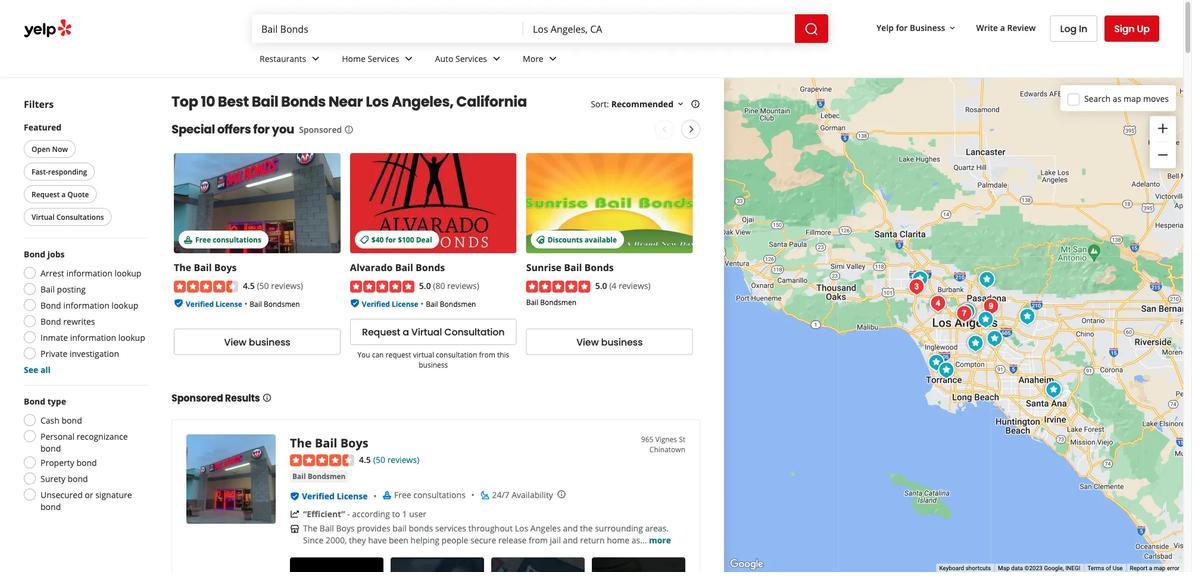 Task type: vqa. For each thing, say whether or not it's contained in the screenshot.
shortcuts
yes



Task type: describe. For each thing, give the bounding box(es) containing it.
report a map error
[[1131, 565, 1180, 572]]

24/7
[[492, 489, 510, 501]]

superior bail bonds image
[[925, 351, 949, 375]]

$40
[[372, 234, 384, 244]]

bail bondsmen for bonds
[[426, 299, 476, 309]]

verified license up "efficient"
[[302, 490, 368, 502]]

view business link for sunrise bail bonds
[[527, 329, 693, 355]]

new era bail bonds - los angeles image
[[956, 301, 980, 324]]

yelp for business
[[877, 22, 946, 33]]

see all button
[[24, 364, 51, 375]]

terms of use
[[1088, 565, 1124, 572]]

you can request virtual consultation from this business
[[358, 350, 510, 369]]

a for map
[[1150, 565, 1153, 572]]

they
[[349, 535, 366, 546]]

discounts available
[[548, 234, 617, 244]]

information for inmate
[[70, 332, 116, 343]]

featured
[[24, 121, 61, 133]]

lookup for bond information lookup
[[112, 299, 138, 311]]

free for 16 free consultation v2 icon
[[395, 489, 412, 501]]

bail inside "bail bondsmen view business"
[[527, 297, 539, 307]]

bond inside "personal recognizance bond"
[[41, 442, 61, 454]]

sunrise
[[527, 261, 562, 274]]

moves
[[1144, 93, 1170, 104]]

chinatown
[[650, 444, 686, 454]]

the for bottommost the bail boys link
[[290, 434, 312, 451]]

fast-responding button
[[24, 163, 95, 181]]

keyboard
[[940, 565, 965, 572]]

map
[[999, 565, 1011, 572]]

bail inside 'the bail boys provides bail bonds services throughout los angeles and the surrounding areas. since 2000, they have been helping people secure release from jail and return home as…'
[[320, 523, 334, 534]]

filters
[[24, 98, 54, 111]]

from inside you can request virtual consultation from this business
[[479, 350, 496, 360]]

secure
[[471, 535, 497, 546]]

16 discount available v2 image
[[536, 235, 546, 244]]

request a virtual consultation
[[362, 325, 505, 339]]

aladdin bail bonds image
[[956, 301, 980, 324]]

5 star rating image for alvarado
[[350, 281, 415, 293]]

auto services
[[435, 53, 487, 64]]

zoom out image
[[1157, 148, 1171, 162]]

sunrise bail bonds image
[[980, 295, 1004, 318]]

bail
[[393, 523, 407, 534]]

information for bond
[[63, 299, 109, 311]]

the bail boys provides bail bonds services throughout los angeles and the surrounding areas. since 2000, they have been helping people secure release from jail and return home as…
[[303, 523, 669, 546]]

los inside 'the bail boys provides bail bonds services throughout los angeles and the surrounding areas. since 2000, they have been helping people secure release from jail and return home as…'
[[515, 523, 529, 534]]

personal
[[41, 431, 75, 442]]

0 vertical spatial los
[[366, 92, 389, 112]]

use
[[1113, 565, 1124, 572]]

offers
[[217, 121, 251, 138]]

24 chevron down v2 image for more
[[546, 51, 561, 66]]

alvarado bail bonds link
[[350, 261, 445, 274]]

16 info v2 image
[[691, 99, 701, 109]]

sunrise bail bonds image
[[935, 358, 959, 382]]

top
[[172, 92, 198, 112]]

recommended button
[[612, 98, 686, 109]]

throughout
[[469, 523, 513, 534]]

bail bondsmen view business
[[527, 297, 643, 349]]

services
[[436, 523, 467, 534]]

recognizance
[[77, 431, 128, 442]]

provides
[[357, 523, 391, 534]]

cbb bail bonds image
[[983, 327, 1007, 351]]

jail
[[550, 535, 561, 546]]

quote
[[68, 189, 89, 199]]

house of bail bonds image
[[954, 302, 978, 326]]

business
[[910, 22, 946, 33]]

1 view from the left
[[224, 335, 247, 349]]

none field 'find'
[[262, 22, 514, 35]]

16 verified v2 image for the bail boys
[[174, 299, 184, 308]]

verified license button up "efficient"
[[302, 490, 368, 502]]

anthony adornetto bail bonds image
[[927, 292, 951, 316]]

big boy bail bonds image
[[905, 275, 929, 299]]

bail bondsmen button
[[290, 470, 348, 482]]

discounts
[[548, 234, 583, 244]]

yelp for business button
[[872, 17, 963, 38]]

jobs
[[48, 248, 65, 260]]

sign up
[[1115, 22, 1151, 35]]

bail inside button
[[293, 471, 306, 481]]

reviews) for alvarado bail bonds
[[448, 280, 480, 291]]

angeles
[[531, 523, 561, 534]]

16 free consultations v2 image
[[184, 235, 193, 244]]

acme bail bonds image
[[953, 302, 977, 326]]

search as map moves
[[1085, 93, 1170, 104]]

bond for bond rewrites
[[41, 316, 61, 327]]

anthony adornetto bail bonds image
[[927, 292, 951, 316]]

iron bail bonds - la puente image
[[1016, 305, 1040, 329]]

data
[[1012, 565, 1024, 572]]

map region
[[686, 0, 1193, 572]]

1 vertical spatial the bail boys
[[290, 434, 369, 451]]

virtual consultations button
[[24, 208, 112, 226]]

bondsmen down 5.0 (80 reviews)
[[440, 299, 476, 309]]

consultations for 16 free consultations v2 'icon'
[[213, 234, 262, 244]]

view inside "bail bondsmen view business"
[[577, 335, 599, 349]]

inegi
[[1066, 565, 1081, 572]]

(80
[[433, 280, 445, 291]]

st
[[679, 434, 686, 444]]

0 horizontal spatial the bail boys
[[174, 261, 237, 274]]

sponsored for sponsored
[[299, 124, 342, 135]]

(50 reviews)
[[374, 454, 420, 465]]

license for bonds
[[392, 299, 419, 309]]

log in
[[1061, 22, 1088, 35]]

bond rewrites
[[41, 316, 95, 327]]

a for quote
[[62, 189, 66, 199]]

bail bondsmen inside button
[[293, 471, 346, 481]]

request a virtual consultation button
[[350, 319, 517, 345]]

lookup for arrest information lookup
[[115, 267, 141, 279]]

for for yelp
[[897, 22, 908, 33]]

1 and from the top
[[563, 523, 578, 534]]

fast-
[[32, 167, 48, 176]]

services for auto services
[[456, 53, 487, 64]]

request a quote
[[32, 189, 89, 199]]

auto
[[435, 53, 454, 64]]

more
[[523, 53, 544, 64]]

property bond
[[41, 457, 97, 468]]

people
[[442, 535, 469, 546]]

virtual
[[413, 350, 434, 360]]

free consultations for 16 free consultations v2 'icon'
[[195, 234, 262, 244]]

featured group
[[21, 121, 148, 228]]

4.5 link
[[359, 453, 371, 466]]

16 verified v2 image for alvarado bail bonds
[[350, 299, 360, 308]]

virtual consultations
[[32, 212, 104, 222]]

bond for bond type
[[24, 395, 45, 407]]

-
[[347, 508, 350, 520]]

16 chevron down v2 image
[[676, 99, 686, 109]]

0 vertical spatial boys
[[214, 261, 237, 274]]

helping
[[411, 535, 440, 546]]

24 chevron down v2 image for restaurants
[[309, 51, 323, 66]]

can
[[372, 350, 384, 360]]

sign up link
[[1105, 15, 1160, 42]]

arrest information lookup
[[41, 267, 141, 279]]

reviews) for sunrise bail bonds
[[619, 280, 651, 291]]

16 free consultation v2 image
[[383, 490, 392, 500]]

bail inside option group
[[41, 283, 55, 295]]

option group containing bond jobs
[[20, 248, 148, 375]]

965 vignes st chinatown
[[642, 434, 686, 454]]

bond information lookup
[[41, 299, 138, 311]]

16 verified v2 image
[[290, 492, 300, 501]]

0 vertical spatial (50
[[257, 280, 269, 291]]

near
[[329, 92, 363, 112]]

request
[[386, 350, 411, 360]]

reviews) inside (50 reviews) link
[[388, 454, 420, 465]]

bond for property bond
[[76, 457, 97, 468]]

1 vertical spatial the bail boys link
[[290, 434, 369, 451]]

bond jobs
[[24, 248, 65, 260]]

(50 reviews) link
[[374, 453, 420, 466]]

4.5 for 4.5
[[359, 454, 371, 465]]

1 vertical spatial for
[[253, 121, 270, 138]]

bond for cash bond
[[62, 414, 82, 426]]

10
[[201, 92, 215, 112]]

map for moves
[[1124, 93, 1142, 104]]

fast-responding
[[32, 167, 87, 176]]

write
[[977, 22, 999, 33]]

4.5 (50 reviews)
[[243, 280, 303, 291]]

signature
[[95, 489, 132, 500]]

sponsored for sponsored results
[[172, 391, 223, 405]]

request a quote button
[[24, 185, 97, 203]]

best
[[218, 92, 249, 112]]



Task type: locate. For each thing, give the bounding box(es) containing it.
license up -
[[337, 490, 368, 502]]

24 chevron down v2 image right restaurants
[[309, 51, 323, 66]]

16 trending v2 image
[[290, 509, 300, 519]]

group
[[1151, 116, 1177, 168]]

1 vertical spatial information
[[63, 299, 109, 311]]

0 vertical spatial for
[[897, 22, 908, 33]]

24 chevron down v2 image inside home services link
[[402, 51, 416, 66]]

consultations up user
[[414, 489, 466, 501]]

shortcuts
[[966, 565, 992, 572]]

bondsmen up "efficient"
[[308, 471, 346, 481]]

a right report
[[1150, 565, 1153, 572]]

None search field
[[252, 14, 831, 43]]

bail bondsmen link
[[290, 470, 348, 482]]

los up release
[[515, 523, 529, 534]]

16 info v2 image down top 10 best bail bonds near los angeles, california
[[345, 125, 354, 134]]

lil' zekes bail bonds image
[[909, 267, 933, 291]]

bail bondsmen down '4.5 (50 reviews)'
[[250, 299, 300, 309]]

1
[[403, 508, 407, 520]]

as…
[[632, 535, 647, 546]]

business inside "bail bondsmen view business"
[[602, 335, 643, 349]]

cash
[[41, 414, 60, 426]]

5 star rating image for sunrise
[[527, 281, 591, 293]]

inmate information lookup
[[41, 332, 145, 343]]

2 horizontal spatial bonds
[[585, 261, 614, 274]]

information up posting
[[66, 267, 112, 279]]

24 chevron down v2 image inside auto services link
[[490, 51, 504, 66]]

bondsmen inside "bail bondsmen view business"
[[541, 297, 577, 307]]

power house bail bonds image
[[976, 268, 1000, 292]]

1 vertical spatial map
[[1155, 565, 1166, 572]]

post it bail bonds image
[[975, 308, 998, 332]]

©2023
[[1025, 565, 1043, 572]]

bonds for sunrise bail bonds
[[585, 261, 614, 274]]

view business link for the bail boys
[[174, 329, 341, 355]]

business inside you can request virtual consultation from this business
[[419, 360, 448, 369]]

0 horizontal spatial consultations
[[213, 234, 262, 244]]

free right 16 free consultation v2 icon
[[395, 489, 412, 501]]

2 5.0 from the left
[[596, 280, 607, 291]]

the
[[174, 261, 191, 274], [290, 434, 312, 451], [303, 523, 318, 534]]

as
[[1114, 93, 1122, 104]]

have
[[368, 535, 387, 546]]

1 horizontal spatial los
[[515, 523, 529, 534]]

1 none field from the left
[[262, 22, 514, 35]]

from left this
[[479, 350, 496, 360]]

bondsmen down sunrise bail bonds link
[[541, 297, 577, 307]]

0 horizontal spatial business
[[249, 335, 291, 349]]

16 info v2 image right results on the bottom left of page
[[262, 393, 272, 402]]

0 horizontal spatial (50
[[257, 280, 269, 291]]

0 horizontal spatial view
[[224, 335, 247, 349]]

24 chevron down v2 image left auto
[[402, 51, 416, 66]]

free consultations up user
[[395, 489, 466, 501]]

2 vertical spatial lookup
[[118, 332, 145, 343]]

1 vertical spatial option group
[[20, 395, 148, 512]]

0 vertical spatial 4.5 star rating image
[[174, 281, 238, 293]]

Find text field
[[262, 22, 514, 35]]

responding
[[48, 167, 87, 176]]

virtual up 'virtual'
[[412, 325, 442, 339]]

consultation
[[445, 325, 505, 339]]

1 horizontal spatial the bail boys
[[290, 434, 369, 451]]

google,
[[1045, 565, 1065, 572]]

1 24 chevron down v2 image from the left
[[309, 51, 323, 66]]

1 horizontal spatial from
[[529, 535, 548, 546]]

a left 'quote'
[[62, 189, 66, 199]]

services right home
[[368, 53, 400, 64]]

4.5 up "view business"
[[243, 280, 255, 291]]

bond inside unsecured or signature bond
[[41, 501, 61, 512]]

special
[[172, 121, 215, 138]]

1 horizontal spatial free consultations
[[395, 489, 466, 501]]

boys inside 'the bail boys provides bail bonds services throughout los angeles and the surrounding areas. since 2000, they have been helping people secure release from jail and return home as…'
[[336, 523, 355, 534]]

license down alvarado bail bonds
[[392, 299, 419, 309]]

4.5 star rating image
[[174, 281, 238, 293], [290, 454, 355, 466]]

16 verified v2 image
[[174, 299, 184, 308], [350, 299, 360, 308]]

previous image
[[657, 122, 672, 136]]

0 vertical spatial option group
[[20, 248, 148, 375]]

write a review link
[[972, 17, 1041, 38]]

services right auto
[[456, 53, 487, 64]]

5.0
[[419, 280, 431, 291], [596, 280, 607, 291]]

1 horizontal spatial 16 info v2 image
[[345, 125, 354, 134]]

2 vertical spatial the
[[303, 523, 318, 534]]

0 horizontal spatial none field
[[262, 22, 514, 35]]

2 services from the left
[[456, 53, 487, 64]]

bail bonds direct image
[[1042, 378, 1066, 402], [1042, 378, 1066, 402]]

consultation
[[436, 350, 477, 360]]

2 and from the top
[[563, 535, 578, 546]]

0 horizontal spatial 5.0
[[419, 280, 431, 291]]

to
[[392, 508, 400, 520]]

1 option group from the top
[[20, 248, 148, 375]]

0 horizontal spatial 4.5
[[243, 280, 255, 291]]

top 10 best bail bonds near los angeles, california
[[172, 92, 527, 112]]

lookup for inmate information lookup
[[118, 332, 145, 343]]

0 horizontal spatial services
[[368, 53, 400, 64]]

2 view business link from the left
[[527, 329, 693, 355]]

1 horizontal spatial free
[[395, 489, 412, 501]]

2 16 verified v2 image from the left
[[350, 299, 360, 308]]

24 chevron down v2 image
[[402, 51, 416, 66], [490, 51, 504, 66]]

release
[[499, 535, 527, 546]]

0 vertical spatial the bail boys
[[174, 261, 237, 274]]

(4
[[610, 280, 617, 291]]

0 vertical spatial sponsored
[[299, 124, 342, 135]]

since
[[303, 535, 324, 546]]

1 horizontal spatial 5 star rating image
[[527, 281, 591, 293]]

you
[[272, 121, 294, 138]]

the bail boys link up bail bondsmen link
[[290, 434, 369, 451]]

angeles,
[[392, 92, 454, 112]]

recommended
[[612, 98, 674, 109]]

for right $40
[[386, 234, 396, 244]]

info icon image
[[557, 490, 567, 499], [557, 490, 567, 499]]

bail bondsmen down 5.0 (80 reviews)
[[426, 299, 476, 309]]

1 horizontal spatial 24 chevron down v2 image
[[546, 51, 561, 66]]

the bail boys up bail bondsmen link
[[290, 434, 369, 451]]

verified
[[186, 299, 214, 309], [362, 299, 390, 309], [302, 490, 335, 502]]

1 vertical spatial free
[[395, 489, 412, 501]]

1 vertical spatial consultations
[[414, 489, 466, 501]]

Near text field
[[533, 22, 786, 35]]

log
[[1061, 22, 1077, 35]]

los right near
[[366, 92, 389, 112]]

for right yelp
[[897, 22, 908, 33]]

free right 16 free consultations v2 'icon'
[[195, 234, 211, 244]]

license
[[216, 299, 242, 309], [392, 299, 419, 309], [337, 490, 368, 502]]

keyboard shortcuts
[[940, 565, 992, 572]]

free consultations inside free consultations link
[[195, 234, 262, 244]]

verified license button for alvarado
[[362, 298, 419, 309]]

1 horizontal spatial 4.5
[[359, 454, 371, 465]]

bond for bond jobs
[[24, 248, 45, 260]]

license up "view business"
[[216, 299, 242, 309]]

auto services link
[[426, 43, 514, 77]]

16 info v2 image
[[345, 125, 354, 134], [262, 393, 272, 402]]

bondsmen down '4.5 (50 reviews)'
[[264, 299, 300, 309]]

bonds
[[409, 523, 433, 534]]

2 horizontal spatial license
[[392, 299, 419, 309]]

verified license button
[[186, 298, 242, 309], [362, 298, 419, 309], [302, 490, 368, 502]]

4.5 for 4.5 (50 reviews)
[[243, 280, 255, 291]]

0 vertical spatial information
[[66, 267, 112, 279]]

verified license button up "view business"
[[186, 298, 242, 309]]

bond left type
[[24, 395, 45, 407]]

0 horizontal spatial 16 info v2 image
[[262, 393, 272, 402]]

0 vertical spatial free consultations
[[195, 234, 262, 244]]

write a review
[[977, 22, 1037, 33]]

verified for alvarado
[[362, 299, 390, 309]]

none field near
[[533, 22, 786, 35]]

0 horizontal spatial view business link
[[174, 329, 341, 355]]

lookup up inmate information lookup
[[112, 299, 138, 311]]

deal
[[416, 234, 432, 244]]

available
[[585, 234, 617, 244]]

the bail boys down 16 free consultations v2 'icon'
[[174, 261, 237, 274]]

5.0 for alvarado bail bonds
[[419, 280, 431, 291]]

business down 5.0 (4 reviews)
[[602, 335, 643, 349]]

1 horizontal spatial sponsored
[[299, 124, 342, 135]]

verified license for the
[[186, 299, 242, 309]]

none field up home services link
[[262, 22, 514, 35]]

option group
[[20, 248, 148, 375], [20, 395, 148, 512]]

(50 right 4.5 link
[[374, 454, 386, 465]]

4.5 left (50 reviews)
[[359, 454, 371, 465]]

a inside group
[[62, 189, 66, 199]]

search
[[1085, 93, 1111, 104]]

$40 for $100 deal
[[372, 234, 432, 244]]

(50 up "view business"
[[257, 280, 269, 291]]

1 horizontal spatial none field
[[533, 22, 786, 35]]

1 view business link from the left
[[174, 329, 341, 355]]

this
[[498, 350, 510, 360]]

posting
[[57, 283, 86, 295]]

bond left "jobs"
[[24, 248, 45, 260]]

"efficient" - according to 1 user
[[303, 508, 427, 520]]

map for error
[[1155, 565, 1166, 572]]

1 vertical spatial 16 info v2 image
[[262, 393, 272, 402]]

map
[[1124, 93, 1142, 104], [1155, 565, 1166, 572]]

terms
[[1088, 565, 1105, 572]]

16 bizhouse v2 image
[[290, 524, 300, 534]]

verified license up "view business"
[[186, 299, 242, 309]]

search image
[[805, 22, 819, 36]]

the for the topmost the bail boys link
[[174, 261, 191, 274]]

unsecured
[[41, 489, 83, 500]]

verified license down alvarado bail bonds
[[362, 299, 419, 309]]

according
[[352, 508, 390, 520]]

free consultations
[[195, 234, 262, 244], [395, 489, 466, 501]]

5.0 left (4
[[596, 280, 607, 291]]

information for arrest
[[66, 267, 112, 279]]

1 horizontal spatial consultations
[[414, 489, 466, 501]]

request inside featured group
[[32, 189, 60, 199]]

2 none field from the left
[[533, 22, 786, 35]]

1 vertical spatial and
[[563, 535, 578, 546]]

2 horizontal spatial for
[[897, 22, 908, 33]]

0 horizontal spatial bonds
[[281, 92, 326, 112]]

surrounding
[[595, 523, 643, 534]]

24/7 availability
[[492, 489, 554, 501]]

bond up "inmate"
[[41, 316, 61, 327]]

2 vertical spatial for
[[386, 234, 396, 244]]

services for home services
[[368, 53, 400, 64]]

sponsored results
[[172, 391, 260, 405]]

free for 16 free consultations v2 'icon'
[[195, 234, 211, 244]]

0 horizontal spatial license
[[216, 299, 242, 309]]

1 horizontal spatial verified
[[302, 490, 335, 502]]

1 horizontal spatial business
[[419, 360, 448, 369]]

0 vertical spatial consultations
[[213, 234, 262, 244]]

1 horizontal spatial 16 verified v2 image
[[350, 299, 360, 308]]

0 vertical spatial from
[[479, 350, 496, 360]]

verified for the
[[186, 299, 214, 309]]

1 horizontal spatial (50
[[374, 454, 386, 465]]

free consultations for 16 free consultation v2 icon
[[395, 489, 466, 501]]

bond for bond information lookup
[[41, 299, 61, 311]]

5.0 for sunrise bail bonds
[[596, 280, 607, 291]]

1 horizontal spatial 24 chevron down v2 image
[[490, 51, 504, 66]]

bond for surety bond
[[68, 473, 88, 484]]

a for virtual
[[403, 325, 409, 339]]

0 vertical spatial free
[[195, 234, 211, 244]]

type
[[48, 395, 66, 407]]

1 vertical spatial boys
[[341, 434, 369, 451]]

business categories element
[[250, 43, 1160, 77]]

1 vertical spatial sponsored
[[172, 391, 223, 405]]

none field up 'business categories' element
[[533, 22, 786, 35]]

0 vertical spatial map
[[1124, 93, 1142, 104]]

alvarado
[[350, 261, 393, 274]]

lookup
[[115, 267, 141, 279], [112, 299, 138, 311], [118, 332, 145, 343]]

0 horizontal spatial virtual
[[32, 212, 55, 222]]

home services link
[[333, 43, 426, 77]]

1 horizontal spatial for
[[386, 234, 396, 244]]

the
[[580, 523, 593, 534]]

you
[[358, 350, 370, 360]]

the bail boys image
[[956, 300, 980, 324], [956, 300, 980, 324], [187, 434, 276, 524]]

map left error
[[1155, 565, 1166, 572]]

information up investigation
[[70, 332, 116, 343]]

0 horizontal spatial los
[[366, 92, 389, 112]]

request for request a virtual consultation
[[362, 325, 401, 339]]

bond down bail posting
[[41, 299, 61, 311]]

from down angeles
[[529, 535, 548, 546]]

a right write on the top
[[1001, 22, 1006, 33]]

1 vertical spatial los
[[515, 523, 529, 534]]

from inside 'the bail boys provides bail bonds services throughout los angeles and the surrounding areas. since 2000, they have been helping people secure release from jail and return home as…'
[[529, 535, 548, 546]]

a for review
[[1001, 22, 1006, 33]]

1 vertical spatial 4.5 star rating image
[[290, 454, 355, 466]]

verified license button down alvarado bail bonds link
[[362, 298, 419, 309]]

2 view from the left
[[577, 335, 599, 349]]

5 star rating image down alvarado
[[350, 281, 415, 293]]

business down request a virtual consultation
[[419, 360, 448, 369]]

2 5 star rating image from the left
[[527, 281, 591, 293]]

and right jail
[[563, 535, 578, 546]]

option group containing bond type
[[20, 395, 148, 512]]

google image
[[728, 557, 767, 572]]

1 24 chevron down v2 image from the left
[[402, 51, 416, 66]]

bond down unsecured on the left of page
[[41, 501, 61, 512]]

0 horizontal spatial 5 star rating image
[[350, 281, 415, 293]]

1 5.0 from the left
[[419, 280, 431, 291]]

arrest
[[41, 267, 64, 279]]

24 chevron down v2 image for home services
[[402, 51, 416, 66]]

the bail boys
[[174, 261, 237, 274], [290, 434, 369, 451]]

reviews) for the bail boys
[[271, 280, 303, 291]]

0 horizontal spatial the bail boys link
[[174, 261, 237, 274]]

services
[[368, 53, 400, 64], [456, 53, 487, 64]]

16 chevron down v2 image
[[948, 23, 958, 33]]

map right as
[[1124, 93, 1142, 104]]

1 vertical spatial 4.5
[[359, 454, 371, 465]]

4.5 star rating image up bail bondsmen link
[[290, 454, 355, 466]]

next image
[[685, 122, 699, 136]]

sunrise bail bonds link
[[527, 261, 614, 274]]

return
[[580, 535, 605, 546]]

0 vertical spatial virtual
[[32, 212, 55, 222]]

view business link
[[174, 329, 341, 355], [527, 329, 693, 355]]

1 vertical spatial the
[[290, 434, 312, 451]]

0 horizontal spatial 24 chevron down v2 image
[[402, 51, 416, 66]]

0 vertical spatial the bail boys link
[[174, 261, 237, 274]]

None field
[[262, 22, 514, 35], [533, 22, 786, 35]]

license for boys
[[216, 299, 242, 309]]

1 vertical spatial (50
[[374, 454, 386, 465]]

the inside 'the bail boys provides bail bonds services throughout los angeles and the surrounding areas. since 2000, they have been helping people secure release from jail and return home as…'
[[303, 523, 318, 534]]

yelp
[[877, 22, 894, 33]]

view business link down (4
[[527, 329, 693, 355]]

5.0 left (80
[[419, 280, 431, 291]]

1 horizontal spatial bonds
[[416, 261, 445, 274]]

alvarado bail bonds image
[[964, 332, 988, 355]]

request up the can
[[362, 325, 401, 339]]

0 vertical spatial 16 info v2 image
[[345, 125, 354, 134]]

bond down personal
[[41, 442, 61, 454]]

consultations for 16 free consultation v2 icon
[[414, 489, 466, 501]]

virtual inside featured group
[[32, 212, 55, 222]]

2 24 chevron down v2 image from the left
[[546, 51, 561, 66]]

1 16 verified v2 image from the left
[[174, 299, 184, 308]]

zoom in image
[[1157, 121, 1171, 136]]

1 5 star rating image from the left
[[350, 281, 415, 293]]

2 vertical spatial information
[[70, 332, 116, 343]]

free consultations right 16 free consultations v2 'icon'
[[195, 234, 262, 244]]

availability
[[512, 489, 554, 501]]

bonds up (80
[[416, 261, 445, 274]]

1 horizontal spatial request
[[362, 325, 401, 339]]

0 horizontal spatial from
[[479, 350, 496, 360]]

sponsored down near
[[299, 124, 342, 135]]

for left you
[[253, 121, 270, 138]]

consultations right 16 free consultations v2 'icon'
[[213, 234, 262, 244]]

0 vertical spatial 4.5
[[243, 280, 255, 291]]

24 chevron down v2 image for auto services
[[490, 51, 504, 66]]

2000,
[[326, 535, 347, 546]]

all
[[40, 364, 51, 375]]

for inside button
[[897, 22, 908, 33]]

bond up personal
[[62, 414, 82, 426]]

consultations
[[56, 212, 104, 222]]

a up request
[[403, 325, 409, 339]]

sponsored left results on the bottom left of page
[[172, 391, 223, 405]]

5 star rating image
[[350, 281, 415, 293], [527, 281, 591, 293]]

bail bondsmen for boys
[[250, 299, 300, 309]]

for for $40
[[386, 234, 396, 244]]

bonds up you
[[281, 92, 326, 112]]

been
[[389, 535, 409, 546]]

4.5 star rating image down 16 free consultations v2 'icon'
[[174, 281, 238, 293]]

the bail boys link down 16 free consultations v2 'icon'
[[174, 261, 237, 274]]

sunrise bail bonds
[[527, 261, 614, 274]]

and left the
[[563, 523, 578, 534]]

free
[[195, 234, 211, 244], [395, 489, 412, 501]]

24 chevron down v2 image right auto services
[[490, 51, 504, 66]]

rewrites
[[63, 316, 95, 327]]

5 star rating image down sunrise bail bonds link
[[527, 281, 591, 293]]

2 option group from the top
[[20, 395, 148, 512]]

bondsmen inside button
[[308, 471, 346, 481]]

0 horizontal spatial sponsored
[[172, 391, 223, 405]]

24 chevron down v2 image right more
[[546, 51, 561, 66]]

see
[[24, 364, 38, 375]]

1 horizontal spatial virtual
[[412, 325, 442, 339]]

bonds for alvarado bail bonds
[[416, 261, 445, 274]]

1 horizontal spatial the bail boys link
[[290, 434, 369, 451]]

bonds up (4
[[585, 261, 614, 274]]

1 vertical spatial from
[[529, 535, 548, 546]]

24 chevron down v2 image
[[309, 51, 323, 66], [546, 51, 561, 66]]

sponsored
[[299, 124, 342, 135], [172, 391, 223, 405]]

0 horizontal spatial map
[[1124, 93, 1142, 104]]

verified license button for the
[[186, 298, 242, 309]]

5.0 (80 reviews)
[[419, 280, 480, 291]]

1 vertical spatial virtual
[[412, 325, 442, 339]]

1 horizontal spatial license
[[337, 490, 368, 502]]

24 chevron down v2 image inside restaurants link
[[309, 51, 323, 66]]

0 vertical spatial request
[[32, 189, 60, 199]]

2 24 chevron down v2 image from the left
[[490, 51, 504, 66]]

the up bail bondsmen link
[[290, 434, 312, 451]]

bond down "personal recognizance bond"
[[76, 457, 97, 468]]

1 horizontal spatial 4.5 star rating image
[[290, 454, 355, 466]]

lookup up investigation
[[118, 332, 145, 343]]

cash bond
[[41, 414, 82, 426]]

0 horizontal spatial 24 chevron down v2 image
[[309, 51, 323, 66]]

lookup up the bond information lookup
[[115, 267, 141, 279]]

special offers for you
[[172, 121, 294, 138]]

virtual down request a quote button
[[32, 212, 55, 222]]

1 horizontal spatial view business link
[[527, 329, 693, 355]]

24 chevron down v2 image inside more link
[[546, 51, 561, 66]]

the up the since
[[303, 523, 318, 534]]

view business link up results on the bottom left of page
[[174, 329, 341, 355]]

1 services from the left
[[368, 53, 400, 64]]

16 deal v2 image
[[360, 235, 369, 244]]

surety bond
[[41, 473, 88, 484]]

1 vertical spatial lookup
[[112, 299, 138, 311]]

2 horizontal spatial business
[[602, 335, 643, 349]]

information up rewrites
[[63, 299, 109, 311]]

terms of use link
[[1088, 565, 1124, 572]]

request for request a quote
[[32, 189, 60, 199]]

0 horizontal spatial 16 verified v2 image
[[174, 299, 184, 308]]

alvarado bail bonds image
[[964, 332, 988, 355]]

bond down "property bond"
[[68, 473, 88, 484]]

$40 for $100 deal link
[[350, 153, 517, 253]]

bail bondsmen up 16 verified v2 image
[[293, 471, 346, 481]]

16 twenty four seven availability v2 image
[[480, 490, 490, 500]]

business down '4.5 (50 reviews)'
[[249, 335, 291, 349]]

0 horizontal spatial free consultations
[[195, 234, 262, 244]]

0 vertical spatial the
[[174, 261, 191, 274]]

0 horizontal spatial for
[[253, 121, 270, 138]]

1 horizontal spatial 5.0
[[596, 280, 607, 291]]

request down fast-
[[32, 189, 60, 199]]

the down 16 free consultations v2 'icon'
[[174, 261, 191, 274]]

1 horizontal spatial map
[[1155, 565, 1166, 572]]

verified license for alvarado
[[362, 299, 419, 309]]

0 horizontal spatial request
[[32, 189, 60, 199]]



